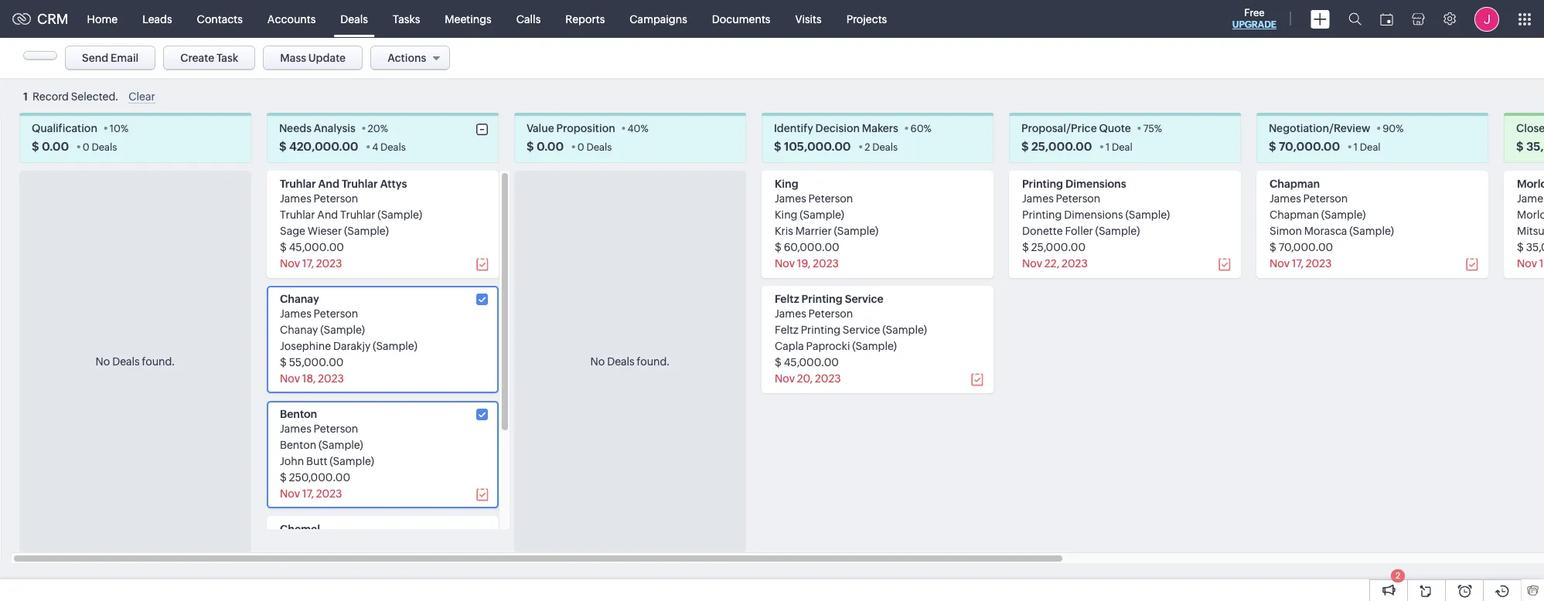 Task type: locate. For each thing, give the bounding box(es) containing it.
0 vertical spatial 45,000.00
[[289, 242, 344, 254]]

service
[[845, 293, 884, 306], [843, 324, 881, 337]]

17, inside benton james peterson benton (sample) john butt (sample) $ 250,000.00 nov 17, 2023
[[302, 488, 314, 501]]

1 $ 0.00 from the left
[[32, 140, 69, 153]]

marrier
[[796, 225, 832, 238]]

0 vertical spatial benton
[[280, 409, 317, 421]]

1 horizontal spatial 1 deal
[[1354, 142, 1381, 153]]

king up kris
[[775, 209, 798, 221]]

0 vertical spatial dimensions
[[1066, 178, 1127, 191]]

no deals found. for value proposition
[[591, 356, 670, 368]]

benton up john
[[280, 440, 317, 452]]

decision
[[816, 122, 860, 135]]

peterson inside truhlar and truhlar attys james peterson truhlar and truhlar (sample) sage wieser (sample) $ 45,000.00 nov 17, 2023
[[314, 193, 358, 205]]

josephine darakjy (sample) link
[[280, 341, 418, 353]]

home link
[[75, 0, 130, 38]]

0 for qualification
[[83, 142, 90, 153]]

2023 down wieser
[[316, 258, 342, 270]]

2 % from the left
[[380, 123, 388, 135]]

0 horizontal spatial found.
[[142, 356, 175, 368]]

james up donette
[[1023, 193, 1054, 205]]

$ inside truhlar and truhlar attys james peterson truhlar and truhlar (sample) sage wieser (sample) $ 45,000.00 nov 17, 2023
[[280, 242, 287, 254]]

chapman
[[1270, 178, 1321, 191], [1270, 209, 1320, 221]]

20,
[[797, 373, 813, 385]]

dimensions
[[1066, 178, 1127, 191], [1065, 209, 1124, 221]]

search image
[[1349, 12, 1362, 26]]

1 horizontal spatial 0.00
[[537, 140, 564, 153]]

$ 70,000.00
[[1269, 140, 1341, 153]]

mass update
[[280, 52, 346, 64]]

2023 down 55,000.00
[[318, 373, 344, 385]]

3 % from the left
[[641, 123, 649, 135]]

1 vertical spatial feltz
[[775, 324, 799, 337]]

1 vertical spatial chapman
[[1270, 209, 1320, 221]]

1 vertical spatial morlo
[[1518, 209, 1545, 221]]

2023 inside chapman james peterson chapman (sample) simon morasca (sample) $ 70,000.00 nov 17, 2023
[[1306, 258, 1332, 270]]

nov inside benton james peterson benton (sample) john butt (sample) $ 250,000.00 nov 17, 2023
[[280, 488, 300, 501]]

$ down mitsu
[[1518, 242, 1525, 254]]

james up sage
[[280, 193, 312, 205]]

45,000.00 inside truhlar and truhlar attys james peterson truhlar and truhlar (sample) sage wieser (sample) $ 45,000.00 nov 17, 2023
[[289, 242, 344, 254]]

nov left 19
[[1518, 258, 1538, 270]]

0.00 for qualification
[[42, 140, 69, 153]]

morasca
[[1305, 225, 1348, 238]]

19,
[[797, 258, 811, 270]]

40 %
[[628, 123, 649, 135]]

1 horizontal spatial deal
[[1360, 142, 1381, 153]]

17, down sage
[[302, 258, 314, 270]]

feltz up capla
[[775, 324, 799, 337]]

2023 down 60,000.00
[[813, 258, 839, 270]]

$ down sage
[[280, 242, 287, 254]]

$ inside king james peterson king (sample) kris marrier (sample) $ 60,000.00 nov 19, 2023
[[775, 242, 782, 254]]

1 0.00 from the left
[[42, 140, 69, 153]]

(sample) down feltz printing service (sample) link
[[853, 341, 897, 353]]

$ 0.00 down qualification
[[32, 140, 69, 153]]

(sample) down attys
[[378, 209, 422, 221]]

deal for $ 70,000.00
[[1360, 142, 1381, 153]]

35,0 inside close $ 35,0
[[1527, 140, 1545, 153]]

17, down 250,000.00
[[302, 488, 314, 501]]

nov inside truhlar and truhlar attys james peterson truhlar and truhlar (sample) sage wieser (sample) $ 45,000.00 nov 17, 2023
[[280, 258, 300, 270]]

peterson inside chanay james peterson chanay (sample) josephine darakjy (sample) $ 55,000.00 nov 18, 2023
[[314, 308, 358, 320]]

2023 inside benton james peterson benton (sample) john butt (sample) $ 250,000.00 nov 17, 2023
[[316, 488, 342, 501]]

1 horizontal spatial 0 deals
[[578, 142, 612, 153]]

create task button
[[163, 46, 255, 70]]

1
[[23, 91, 28, 103], [1106, 142, 1110, 153], [1354, 142, 1358, 153]]

qualification
[[32, 122, 97, 135]]

0 vertical spatial 70,000.00
[[1279, 140, 1341, 153]]

70,000.00 down negotiation/review
[[1279, 140, 1341, 153]]

2 $ 0.00 from the left
[[527, 140, 564, 153]]

nov down sage
[[280, 258, 300, 270]]

2 morlo link from the top
[[1518, 209, 1545, 221]]

1 down negotiation/review
[[1354, 142, 1358, 153]]

2 1 deal from the left
[[1354, 142, 1381, 153]]

2 no deals found. from the left
[[591, 356, 670, 368]]

1 vertical spatial king
[[775, 209, 798, 221]]

45,000.00
[[289, 242, 344, 254], [784, 357, 839, 369]]

1 vertical spatial 45,000.00
[[784, 357, 839, 369]]

1 horizontal spatial no
[[591, 356, 605, 368]]

peterson down feltz printing service link
[[809, 308, 853, 320]]

35,0
[[1527, 140, 1545, 153], [1527, 242, 1545, 254]]

1 0 deals from the left
[[83, 142, 117, 153]]

1 horizontal spatial 45,000.00
[[784, 357, 839, 369]]

1 vertical spatial 2
[[1396, 572, 1401, 581]]

nov inside feltz printing service james peterson feltz printing service (sample) capla paprocki (sample) $ 45,000.00 nov 20, 2023
[[775, 373, 795, 385]]

0 vertical spatial feltz
[[775, 293, 800, 306]]

home
[[87, 13, 118, 25]]

james down the king link
[[775, 193, 807, 205]]

no for value proposition
[[591, 356, 605, 368]]

morlo link down close $ 35,0 on the top right of the page
[[1518, 178, 1545, 191]]

1 % from the left
[[121, 123, 129, 135]]

1 found. from the left
[[142, 356, 175, 368]]

25,000.00 up 22,
[[1032, 242, 1086, 254]]

james inside truhlar and truhlar attys james peterson truhlar and truhlar (sample) sage wieser (sample) $ 45,000.00 nov 17, 2023
[[280, 193, 312, 205]]

2 35,0 from the top
[[1527, 242, 1545, 254]]

420,000.00
[[289, 140, 359, 153]]

5 % from the left
[[1155, 123, 1163, 135]]

(sample) up capla paprocki (sample) link
[[883, 324, 927, 337]]

proposal/price quote
[[1022, 122, 1131, 135]]

negotiation/review
[[1269, 122, 1371, 135]]

(sample) up josephine darakjy (sample) link
[[320, 324, 365, 337]]

35,0 down mitsu
[[1527, 242, 1545, 254]]

needs analysis
[[279, 122, 356, 135]]

wieser
[[308, 225, 342, 238]]

simon morasca (sample) link
[[1270, 225, 1395, 238]]

0 vertical spatial and
[[318, 178, 340, 191]]

profile element
[[1466, 0, 1509, 38]]

chapman up simon
[[1270, 209, 1320, 221]]

dimensions up donette foller (sample) link
[[1065, 209, 1124, 221]]

17,
[[302, 258, 314, 270], [1292, 258, 1304, 270], [302, 488, 314, 501]]

james down chapman link
[[1270, 193, 1302, 205]]

$ down the proposal/price
[[1022, 140, 1029, 153]]

actions
[[388, 52, 427, 64]]

proposal/price
[[1022, 122, 1097, 135]]

2 horizontal spatial 1
[[1354, 142, 1358, 153]]

nov left 22,
[[1023, 258, 1043, 270]]

james inside chanay james peterson chanay (sample) josephine darakjy (sample) $ 55,000.00 nov 18, 2023
[[280, 308, 312, 320]]

1 0 from the left
[[83, 142, 90, 153]]

2 70,000.00 from the top
[[1279, 242, 1334, 254]]

2 deals
[[865, 142, 898, 153]]

60
[[911, 123, 924, 135]]

2 chanay from the top
[[280, 324, 318, 337]]

2023 inside king james peterson king (sample) kris marrier (sample) $ 60,000.00 nov 19, 2023
[[813, 258, 839, 270]]

$ down simon
[[1270, 242, 1277, 254]]

capla paprocki (sample) link
[[775, 341, 897, 353]]

peterson down printing dimensions link
[[1056, 193, 1101, 205]]

james
[[280, 193, 312, 205], [775, 193, 807, 205], [1023, 193, 1054, 205], [1270, 193, 1302, 205], [1518, 193, 1545, 205], [280, 308, 312, 320], [775, 308, 807, 320], [280, 423, 312, 436]]

0 horizontal spatial no deals found.
[[96, 356, 175, 368]]

2 chapman from the top
[[1270, 209, 1320, 221]]

2 found. from the left
[[637, 356, 670, 368]]

mitsu
[[1518, 225, 1545, 238]]

create menu element
[[1302, 0, 1340, 38]]

45,000.00 inside feltz printing service james peterson feltz printing service (sample) capla paprocki (sample) $ 45,000.00 nov 20, 2023
[[784, 357, 839, 369]]

0 deals down "10"
[[83, 142, 117, 153]]

1 deal down negotiation/review
[[1354, 142, 1381, 153]]

found.
[[142, 356, 175, 368], [637, 356, 670, 368]]

1 vertical spatial and
[[317, 209, 338, 221]]

peterson up king (sample) link
[[809, 193, 853, 205]]

1 horizontal spatial 1
[[1106, 142, 1110, 153]]

10 %
[[110, 123, 129, 135]]

2 0 deals from the left
[[578, 142, 612, 153]]

0 vertical spatial chanay
[[280, 293, 319, 306]]

1 horizontal spatial found.
[[637, 356, 670, 368]]

calls link
[[504, 0, 553, 38]]

1 no deals found. from the left
[[96, 356, 175, 368]]

0 horizontal spatial 0
[[83, 142, 90, 153]]

70,000.00
[[1279, 140, 1341, 153], [1279, 242, 1334, 254]]

0 horizontal spatial 45,000.00
[[289, 242, 344, 254]]

1 horizontal spatial no deals found.
[[591, 356, 670, 368]]

peterson inside feltz printing service james peterson feltz printing service (sample) capla paprocki (sample) $ 45,000.00 nov 20, 2023
[[809, 308, 853, 320]]

morlo up mitsu link
[[1518, 209, 1545, 221]]

1 deal for 25,000.00
[[1106, 142, 1133, 153]]

45,000.00 up 20,
[[784, 357, 839, 369]]

$ inside chapman james peterson chapman (sample) simon morasca (sample) $ 70,000.00 nov 17, 2023
[[1270, 242, 1277, 254]]

(sample) up the "john butt (sample)" link
[[319, 440, 363, 452]]

2 king from the top
[[775, 209, 798, 221]]

deal down the quote
[[1112, 142, 1133, 153]]

0 horizontal spatial 0.00
[[42, 140, 69, 153]]

% for value proposition
[[641, 123, 649, 135]]

sage wieser (sample) link
[[280, 225, 389, 238]]

no
[[96, 356, 110, 368], [591, 356, 605, 368]]

0 vertical spatial king
[[775, 178, 799, 191]]

2 for 2 deals
[[865, 142, 871, 153]]

john butt (sample) link
[[280, 456, 374, 468]]

0 vertical spatial 2
[[865, 142, 871, 153]]

1 record selected.
[[23, 91, 119, 103]]

james inside feltz printing service james peterson feltz printing service (sample) capla paprocki (sample) $ 45,000.00 nov 20, 2023
[[775, 308, 807, 320]]

0 vertical spatial morlo
[[1518, 178, 1545, 191]]

2 benton from the top
[[280, 440, 317, 452]]

6 % from the left
[[1397, 123, 1404, 135]]

printing dimensions link
[[1023, 178, 1127, 191]]

create menu image
[[1311, 10, 1331, 28]]

josephine
[[280, 341, 331, 353]]

2023 down 250,000.00
[[316, 488, 342, 501]]

reports
[[566, 13, 605, 25]]

0 vertical spatial morlo link
[[1518, 178, 1545, 191]]

2023 down morasca
[[1306, 258, 1332, 270]]

0.00 down value
[[537, 140, 564, 153]]

nov inside chanay james peterson chanay (sample) josephine darakjy (sample) $ 55,000.00 nov 18, 2023
[[280, 373, 300, 385]]

17, inside chapman james peterson chapman (sample) simon morasca (sample) $ 70,000.00 nov 17, 2023
[[1292, 258, 1304, 270]]

no deals found. for qualification
[[96, 356, 175, 368]]

nov down simon
[[1270, 258, 1290, 270]]

1 vertical spatial chanay
[[280, 324, 318, 337]]

0 horizontal spatial $ 0.00
[[32, 140, 69, 153]]

1 vertical spatial 35,0
[[1527, 242, 1545, 254]]

1 horizontal spatial 0
[[578, 142, 585, 153]]

17, down simon
[[1292, 258, 1304, 270]]

nov left 20,
[[775, 373, 795, 385]]

0 deals for value proposition
[[578, 142, 612, 153]]

105,000.00
[[784, 140, 851, 153]]

truhlar up 'sage wieser (sample)' link
[[340, 209, 376, 221]]

close $ 35,0
[[1517, 122, 1545, 153]]

nov down john
[[280, 488, 300, 501]]

peterson up chanay (sample) link
[[314, 308, 358, 320]]

$ inside feltz printing service james peterson feltz printing service (sample) capla paprocki (sample) $ 45,000.00 nov 20, 2023
[[775, 357, 782, 369]]

peterson inside benton james peterson benton (sample) john butt (sample) $ 250,000.00 nov 17, 2023
[[314, 423, 358, 436]]

reports link
[[553, 0, 618, 38]]

1 1 deal from the left
[[1106, 142, 1133, 153]]

projects link
[[834, 0, 900, 38]]

$ 0.00 down value
[[527, 140, 564, 153]]

$ down close
[[1517, 140, 1524, 153]]

$ down kris
[[775, 242, 782, 254]]

1 vertical spatial 70,000.00
[[1279, 242, 1334, 254]]

1 feltz from the top
[[775, 293, 800, 306]]

2 morlo from the top
[[1518, 209, 1545, 221]]

nov inside morlo james morlo mitsu $ 35,0 nov 19
[[1518, 258, 1538, 270]]

(sample) down printing dimensions (sample) link
[[1096, 225, 1140, 238]]

0 horizontal spatial no
[[96, 356, 110, 368]]

chanay
[[280, 293, 319, 306], [280, 324, 318, 337]]

selected.
[[71, 91, 119, 103]]

250,000.00
[[289, 472, 350, 484]]

chanay james peterson chanay (sample) josephine darakjy (sample) $ 55,000.00 nov 18, 2023
[[280, 293, 418, 385]]

(sample) down truhlar and truhlar (sample) link
[[344, 225, 389, 238]]

capla
[[775, 341, 804, 353]]

0 horizontal spatial deal
[[1112, 142, 1133, 153]]

1 horizontal spatial 2
[[1396, 572, 1401, 581]]

peterson inside printing dimensions james peterson printing dimensions (sample) donette foller (sample) $ 25,000.00 nov 22, 2023
[[1056, 193, 1101, 205]]

25,000.00 down the proposal/price
[[1032, 140, 1093, 153]]

2 deal from the left
[[1360, 142, 1381, 153]]

nov left 19,
[[775, 258, 795, 270]]

king (sample) link
[[775, 209, 845, 221]]

0 down proposition
[[578, 142, 585, 153]]

0 deals down proposition
[[578, 142, 612, 153]]

1 vertical spatial 25,000.00
[[1032, 242, 1086, 254]]

dimensions up printing dimensions (sample) link
[[1066, 178, 1127, 191]]

king up king (sample) link
[[775, 178, 799, 191]]

king
[[775, 178, 799, 191], [775, 209, 798, 221]]

0 horizontal spatial 2
[[865, 142, 871, 153]]

james down benton link
[[280, 423, 312, 436]]

60,000.00
[[784, 242, 840, 254]]

record
[[32, 91, 69, 103]]

benton james peterson benton (sample) john butt (sample) $ 250,000.00 nov 17, 2023
[[280, 409, 374, 501]]

2 0 from the left
[[578, 142, 585, 153]]

2023 inside feltz printing service james peterson feltz printing service (sample) capla paprocki (sample) $ 45,000.00 nov 20, 2023
[[815, 373, 841, 385]]

nov inside king james peterson king (sample) kris marrier (sample) $ 60,000.00 nov 19, 2023
[[775, 258, 795, 270]]

%
[[121, 123, 129, 135], [380, 123, 388, 135], [641, 123, 649, 135], [924, 123, 932, 135], [1155, 123, 1163, 135], [1397, 123, 1404, 135]]

2 no from the left
[[591, 356, 605, 368]]

4 % from the left
[[924, 123, 932, 135]]

donette foller (sample) link
[[1023, 225, 1140, 238]]

1 vertical spatial benton
[[280, 440, 317, 452]]

chanay up chanay (sample) link
[[280, 293, 319, 306]]

close
[[1517, 122, 1545, 135]]

% for identify decision makers
[[924, 123, 932, 135]]

service up feltz printing service (sample) link
[[845, 293, 884, 306]]

0 down qualification
[[83, 142, 90, 153]]

0 horizontal spatial 1 deal
[[1106, 142, 1133, 153]]

and up wieser
[[317, 209, 338, 221]]

2023 inside printing dimensions james peterson printing dimensions (sample) donette foller (sample) $ 25,000.00 nov 22, 2023
[[1062, 258, 1088, 270]]

70,000.00 down morasca
[[1279, 242, 1334, 254]]

peterson down truhlar and truhlar attys link
[[314, 193, 358, 205]]

1 king from the top
[[775, 178, 799, 191]]

1 left record
[[23, 91, 28, 103]]

benton down 18,
[[280, 409, 317, 421]]

1 deal down the quote
[[1106, 142, 1133, 153]]

chanay link
[[280, 293, 319, 306]]

2 25,000.00 from the top
[[1032, 242, 1086, 254]]

35,0 inside morlo james morlo mitsu $ 35,0 nov 19
[[1527, 242, 1545, 254]]

(sample)
[[378, 209, 422, 221], [800, 209, 845, 221], [1126, 209, 1171, 221], [1322, 209, 1366, 221], [344, 225, 389, 238], [834, 225, 879, 238], [1096, 225, 1140, 238], [1350, 225, 1395, 238], [320, 324, 365, 337], [883, 324, 927, 337], [373, 341, 418, 353], [853, 341, 897, 353], [319, 440, 363, 452], [330, 456, 374, 468]]

1 35,0 from the top
[[1527, 140, 1545, 153]]

0 vertical spatial 25,000.00
[[1032, 140, 1093, 153]]

$ down capla
[[775, 357, 782, 369]]

1 vertical spatial morlo link
[[1518, 209, 1545, 221]]

0 vertical spatial 35,0
[[1527, 140, 1545, 153]]

feltz down 19,
[[775, 293, 800, 306]]

1 down the quote
[[1106, 142, 1110, 153]]

4 deals
[[372, 142, 406, 153]]

1 deal from the left
[[1112, 142, 1133, 153]]

james inside printing dimensions james peterson printing dimensions (sample) donette foller (sample) $ 25,000.00 nov 22, 2023
[[1023, 193, 1054, 205]]

18,
[[302, 373, 316, 385]]

0 horizontal spatial 0 deals
[[83, 142, 117, 153]]

and down 420,000.00
[[318, 178, 340, 191]]

0.00 down qualification
[[42, 140, 69, 153]]

leads
[[142, 13, 172, 25]]

nov
[[280, 258, 300, 270], [775, 258, 795, 270], [1023, 258, 1043, 270], [1270, 258, 1290, 270], [1518, 258, 1538, 270], [280, 373, 300, 385], [775, 373, 795, 385], [280, 488, 300, 501]]

35,0 down close
[[1527, 140, 1545, 153]]

2023 right 20,
[[815, 373, 841, 385]]

1 25,000.00 from the top
[[1032, 140, 1093, 153]]

1 benton from the top
[[280, 409, 317, 421]]

$ down josephine at the bottom
[[280, 357, 287, 369]]

no deals found.
[[96, 356, 175, 368], [591, 356, 670, 368]]

truhlar up sage
[[280, 209, 315, 221]]

2 0.00 from the left
[[537, 140, 564, 153]]

and
[[318, 178, 340, 191], [317, 209, 338, 221]]

0 vertical spatial chapman
[[1270, 178, 1321, 191]]

james down 'chanay' link
[[280, 308, 312, 320]]

chapman up chapman (sample) link
[[1270, 178, 1321, 191]]

peterson up chapman (sample) link
[[1304, 193, 1349, 205]]

45,000.00 down wieser
[[289, 242, 344, 254]]

create task
[[181, 52, 238, 64]]

0.00
[[42, 140, 69, 153], [537, 140, 564, 153]]

service up capla paprocki (sample) link
[[843, 324, 881, 337]]

1 no from the left
[[96, 356, 110, 368]]

2 feltz from the top
[[775, 324, 799, 337]]

james up capla
[[775, 308, 807, 320]]

2
[[865, 142, 871, 153], [1396, 572, 1401, 581]]

deal
[[1112, 142, 1133, 153], [1360, 142, 1381, 153]]

$ down donette
[[1023, 242, 1029, 254]]

1 horizontal spatial $ 0.00
[[527, 140, 564, 153]]



Task type: describe. For each thing, give the bounding box(es) containing it.
tasks link
[[381, 0, 433, 38]]

2023 inside chanay james peterson chanay (sample) josephine darakjy (sample) $ 55,000.00 nov 18, 2023
[[318, 373, 344, 385]]

send
[[82, 52, 109, 64]]

$ inside close $ 35,0
[[1517, 140, 1524, 153]]

analysis
[[314, 122, 356, 135]]

% for negotiation/review
[[1397, 123, 1404, 135]]

darakjy
[[333, 341, 371, 353]]

deal for $ 25,000.00
[[1112, 142, 1133, 153]]

james inside king james peterson king (sample) kris marrier (sample) $ 60,000.00 nov 19, 2023
[[775, 193, 807, 205]]

accounts link
[[255, 0, 328, 38]]

0 vertical spatial service
[[845, 293, 884, 306]]

1 for $ 25,000.00
[[1106, 142, 1110, 153]]

james up mitsu link
[[1518, 193, 1545, 205]]

found. for qualification
[[142, 356, 175, 368]]

10
[[110, 123, 121, 135]]

search element
[[1340, 0, 1372, 38]]

projects
[[847, 13, 887, 25]]

$ down identify
[[774, 140, 782, 153]]

james inside benton james peterson benton (sample) john butt (sample) $ 250,000.00 nov 17, 2023
[[280, 423, 312, 436]]

send email
[[82, 52, 139, 64]]

free
[[1245, 7, 1265, 19]]

james inside chapman james peterson chapman (sample) simon morasca (sample) $ 70,000.00 nov 17, 2023
[[1270, 193, 1302, 205]]

25,000.00 inside printing dimensions james peterson printing dimensions (sample) donette foller (sample) $ 25,000.00 nov 22, 2023
[[1032, 242, 1086, 254]]

king james peterson king (sample) kris marrier (sample) $ 60,000.00 nov 19, 2023
[[775, 178, 879, 270]]

$ inside benton james peterson benton (sample) john butt (sample) $ 250,000.00 nov 17, 2023
[[280, 472, 287, 484]]

(sample) down 'benton (sample)' link
[[330, 456, 374, 468]]

60 %
[[911, 123, 932, 135]]

70,000.00 inside chapman james peterson chapman (sample) simon morasca (sample) $ 70,000.00 nov 17, 2023
[[1279, 242, 1334, 254]]

truhlar up truhlar and truhlar (sample) link
[[342, 178, 378, 191]]

1 70,000.00 from the top
[[1279, 140, 1341, 153]]

identify
[[774, 122, 814, 135]]

deals link
[[328, 0, 381, 38]]

% for proposal/price quote
[[1155, 123, 1163, 135]]

tasks
[[393, 13, 420, 25]]

40
[[628, 123, 641, 135]]

quote
[[1100, 122, 1131, 135]]

paprocki
[[806, 341, 850, 353]]

no for qualification
[[96, 356, 110, 368]]

$ inside printing dimensions james peterson printing dimensions (sample) donette foller (sample) $ 25,000.00 nov 22, 2023
[[1023, 242, 1029, 254]]

campaigns link
[[618, 0, 700, 38]]

crm link
[[12, 11, 69, 27]]

printing up paprocki
[[801, 324, 841, 337]]

$ down value
[[527, 140, 534, 153]]

% for needs analysis
[[380, 123, 388, 135]]

(sample) up kris marrier (sample) link
[[800, 209, 845, 221]]

profile image
[[1475, 7, 1500, 31]]

1 morlo from the top
[[1518, 178, 1545, 191]]

printing down 19,
[[802, 293, 843, 306]]

feltz printing service (sample) link
[[775, 324, 927, 337]]

truhlar down $ 420,000.00
[[280, 178, 316, 191]]

meetings
[[445, 13, 492, 25]]

2023 inside truhlar and truhlar attys james peterson truhlar and truhlar (sample) sage wieser (sample) $ 45,000.00 nov 17, 2023
[[316, 258, 342, 270]]

meetings link
[[433, 0, 504, 38]]

printing down $ 25,000.00
[[1023, 178, 1064, 191]]

calls
[[517, 13, 541, 25]]

printing dimensions (sample) link
[[1023, 209, 1171, 221]]

(sample) right 'marrier'
[[834, 225, 879, 238]]

mass
[[280, 52, 306, 64]]

$ 0.00 for value proposition
[[527, 140, 564, 153]]

email
[[111, 52, 139, 64]]

mass update button
[[263, 46, 363, 70]]

90
[[1383, 123, 1397, 135]]

stageview
[[23, 92, 85, 104]]

kris
[[775, 225, 794, 238]]

17, for benton james peterson benton (sample) john butt (sample) $ 250,000.00 nov 17, 2023
[[302, 488, 314, 501]]

benton (sample) link
[[280, 440, 363, 452]]

$ up chapman link
[[1269, 140, 1277, 153]]

2 for 2
[[1396, 572, 1401, 581]]

0.00 for value proposition
[[537, 140, 564, 153]]

contacts link
[[185, 0, 255, 38]]

1 deal for 70,000.00
[[1354, 142, 1381, 153]]

chemel
[[280, 524, 320, 536]]

0 for value proposition
[[578, 142, 585, 153]]

truhlar and truhlar (sample) link
[[280, 209, 422, 221]]

$ inside chanay james peterson chanay (sample) josephine darakjy (sample) $ 55,000.00 nov 18, 2023
[[280, 357, 287, 369]]

create
[[181, 52, 214, 64]]

% for qualification
[[121, 123, 129, 135]]

donette
[[1023, 225, 1063, 238]]

campaigns
[[630, 13, 688, 25]]

1 chapman from the top
[[1270, 178, 1321, 191]]

calendar image
[[1381, 13, 1394, 25]]

1 vertical spatial dimensions
[[1065, 209, 1124, 221]]

printing up donette
[[1023, 209, 1062, 221]]

75 %
[[1144, 123, 1163, 135]]

simon
[[1270, 225, 1303, 238]]

task
[[217, 52, 238, 64]]

$ inside morlo james morlo mitsu $ 35,0 nov 19
[[1518, 242, 1525, 254]]

1 morlo link from the top
[[1518, 178, 1545, 191]]

foller
[[1065, 225, 1094, 238]]

accounts
[[268, 13, 316, 25]]

$ down qualification
[[32, 140, 39, 153]]

(sample) right morasca
[[1350, 225, 1395, 238]]

nov inside printing dimensions james peterson printing dimensions (sample) donette foller (sample) $ 25,000.00 nov 22, 2023
[[1023, 258, 1043, 270]]

contacts
[[197, 13, 243, 25]]

$ 420,000.00
[[279, 140, 359, 153]]

19
[[1540, 258, 1545, 270]]

$ down needs
[[279, 140, 287, 153]]

nov inside chapman james peterson chapman (sample) simon morasca (sample) $ 70,000.00 nov 17, 2023
[[1270, 258, 1290, 270]]

$ 25,000.00
[[1022, 140, 1093, 153]]

$ 0.00 for qualification
[[32, 140, 69, 153]]

1 chanay from the top
[[280, 293, 319, 306]]

1 for $ 70,000.00
[[1354, 142, 1358, 153]]

90 %
[[1383, 123, 1404, 135]]

chanay (sample) link
[[280, 324, 365, 337]]

visits link
[[783, 0, 834, 38]]

$ 105,000.00
[[774, 140, 851, 153]]

0 deals for qualification
[[83, 142, 117, 153]]

value proposition
[[527, 122, 616, 135]]

makers
[[862, 122, 899, 135]]

send email button
[[65, 46, 156, 70]]

free upgrade
[[1233, 7, 1277, 30]]

peterson inside chapman james peterson chapman (sample) simon morasca (sample) $ 70,000.00 nov 17, 2023
[[1304, 193, 1349, 205]]

sage
[[280, 225, 306, 238]]

chemel link
[[280, 524, 320, 536]]

mitsu link
[[1518, 225, 1545, 238]]

20
[[368, 123, 380, 135]]

visits
[[796, 13, 822, 25]]

17, for chapman james peterson chapman (sample) simon morasca (sample) $ 70,000.00 nov 17, 2023
[[1292, 258, 1304, 270]]

75
[[1144, 123, 1155, 135]]

leads link
[[130, 0, 185, 38]]

1 vertical spatial service
[[843, 324, 881, 337]]

peterson inside king james peterson king (sample) kris marrier (sample) $ 60,000.00 nov 19, 2023
[[809, 193, 853, 205]]

4
[[372, 142, 379, 153]]

attys
[[380, 178, 407, 191]]

truhlar and truhlar attys link
[[280, 178, 407, 191]]

55,000.00
[[289, 357, 344, 369]]

clear
[[129, 91, 155, 103]]

(sample) up simon morasca (sample) link
[[1322, 209, 1366, 221]]

(sample) up donette foller (sample) link
[[1126, 209, 1171, 221]]

found. for value proposition
[[637, 356, 670, 368]]

0 horizontal spatial 1
[[23, 91, 28, 103]]

king link
[[775, 178, 799, 191]]

17, inside truhlar and truhlar attys james peterson truhlar and truhlar (sample) sage wieser (sample) $ 45,000.00 nov 17, 2023
[[302, 258, 314, 270]]

(sample) right 'darakjy'
[[373, 341, 418, 353]]

proposition
[[557, 122, 616, 135]]

crm
[[37, 11, 69, 27]]

feltz printing service james peterson feltz printing service (sample) capla paprocki (sample) $ 45,000.00 nov 20, 2023
[[775, 293, 927, 385]]

value
[[527, 122, 555, 135]]

needs
[[279, 122, 312, 135]]



